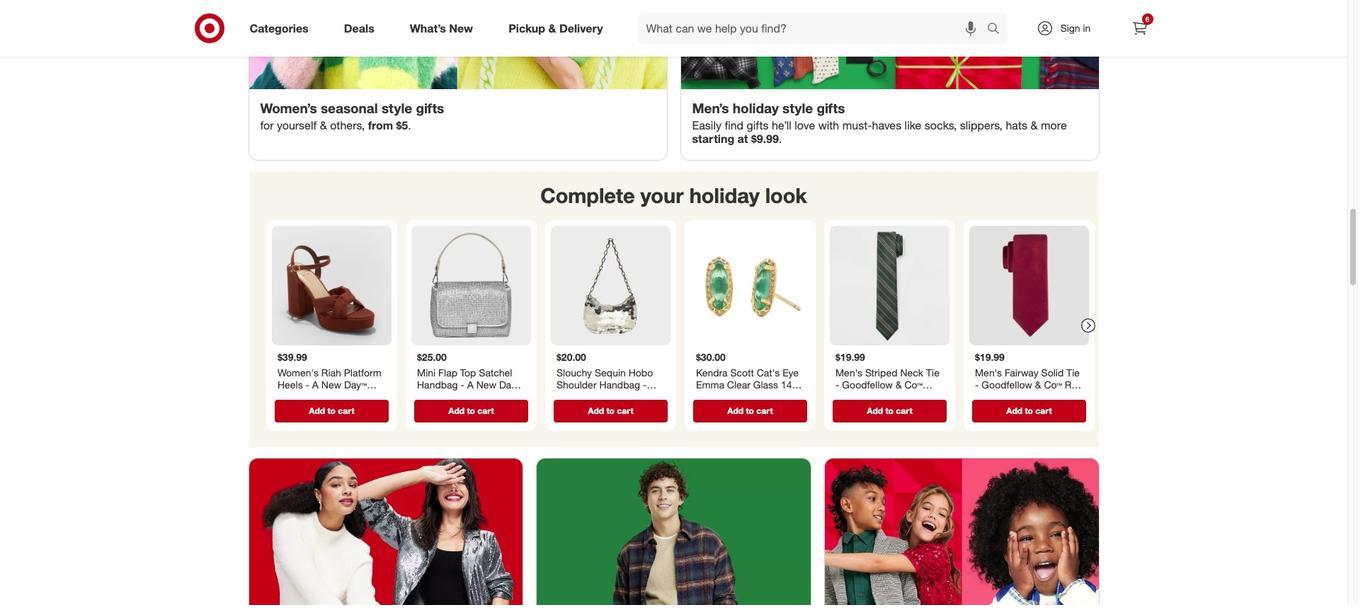 Task type: vqa. For each thing, say whether or not it's contained in the screenshot.
'$19.99 Men's Fairway Solid Tie - Goodfellow & Co™ Red One Size'
yes



Task type: describe. For each thing, give the bounding box(es) containing it.
co™ for neck
[[904, 379, 922, 391]]

gifts for men's holiday style gifts
[[817, 100, 845, 116]]

a inside $39.99 women's riah platform heels - a new day™ brown 8
[[312, 379, 318, 391]]

men's fairway solid tie - goodfellow & co™ red one size image
[[969, 226, 1089, 345]]

add to cart for women's riah platform heels - a new day™ brown 8
[[309, 405, 354, 416]]

slippers,
[[960, 119, 1003, 133]]

women's
[[277, 366, 318, 378]]

search button
[[980, 13, 1015, 47]]

style for seasonal
[[382, 100, 412, 116]]

& inside $19.99 men's fairway solid tie - goodfellow & co™ red one size
[[1035, 379, 1041, 391]]

holiday inside men's holiday style gifts easily find gifts he'll love with must-haves like socks, slippers, hats & more starting at $9.99 .
[[733, 100, 779, 116]]

pickup
[[509, 21, 545, 35]]

$19.99 for $19.99 men's fairway solid tie - goodfellow & co™ red one size
[[975, 351, 1004, 363]]

$30.00 link
[[690, 226, 810, 397]]

deals
[[344, 21, 374, 35]]

slouchy
[[556, 366, 592, 378]]

- for men's fairway solid tie - goodfellow & co™ red one size
[[975, 379, 979, 391]]

more
[[1041, 119, 1067, 133]]

delivery
[[559, 21, 603, 35]]

solid
[[1041, 366, 1063, 378]]

add for $39.99 women's riah platform heels - a new day™ brown 8
[[309, 405, 325, 416]]

add to cart button for $39.99 women's riah platform heels - a new day™ brown 8
[[274, 399, 388, 422]]

neck
[[900, 366, 923, 378]]

shoulder
[[556, 379, 596, 391]]

$20.00 slouchy sequin hobo shoulder handbag - wild fable™ silver
[[556, 351, 653, 403]]

& right pickup at the top
[[548, 21, 556, 35]]

women's riah platform heels - a new day™ brown 8 image
[[272, 226, 391, 345]]

4 add to cart from the left
[[727, 405, 773, 416]]

goodfellow for striped
[[842, 379, 893, 391]]

add to cart for men's striped neck tie - goodfellow & co™ olive green one size
[[867, 405, 912, 416]]

cart for $39.99 women's riah platform heels - a new day™ brown 8
[[338, 405, 354, 416]]

he'll
[[772, 119, 792, 133]]

hobo
[[628, 366, 653, 378]]

4 to from the left
[[746, 405, 754, 416]]

men's striped neck tie - goodfellow & co™ olive green one size image
[[830, 226, 949, 345]]

. inside men's holiday style gifts easily find gifts he'll love with must-haves like socks, slippers, hats & more starting at $9.99 .
[[779, 132, 782, 146]]

add for $25.00 mini flap top satchel handbag - a new day™ silver
[[448, 405, 464, 416]]

sign in
[[1061, 22, 1091, 34]]

men's for men's fairway solid tie - goodfellow & co™ red one size
[[975, 366, 1002, 378]]

flap
[[438, 366, 457, 378]]

kendra scott cat's eye emma clear glass 14k gold over brass stud earrings - emerald green image
[[690, 226, 810, 345]]

$30.00
[[696, 351, 725, 363]]

$5
[[396, 119, 408, 133]]

deals link
[[332, 13, 392, 44]]

goodfellow for fairway
[[981, 379, 1032, 391]]

at
[[738, 132, 748, 146]]

one inside $19.99 men's striped neck tie - goodfellow & co™ olive green one size
[[890, 391, 909, 403]]

& inside women's seasonal style gifts for yourself & others, from $5 .
[[320, 119, 327, 133]]

mini flap top satchel handbag - a new day™ silver image
[[411, 226, 531, 345]]

add to cart for slouchy sequin hobo shoulder handbag - wild fable™ silver
[[588, 405, 633, 416]]

$25.00
[[417, 351, 446, 363]]

like
[[905, 119, 922, 133]]

pickup & delivery link
[[497, 13, 621, 44]]

brown
[[277, 391, 306, 403]]

add to cart button for $25.00 mini flap top satchel handbag - a new day™ silver
[[414, 399, 528, 422]]

- inside $20.00 slouchy sequin hobo shoulder handbag - wild fable™ silver
[[643, 379, 646, 391]]

co™ for solid
[[1044, 379, 1062, 391]]

$19.99 men's fairway solid tie - goodfellow & co™ red one size
[[975, 351, 1083, 403]]

your
[[641, 183, 684, 208]]

to for women's riah platform heels - a new day™ brown 8
[[327, 405, 335, 416]]

$39.99 women's riah platform heels - a new day™ brown 8
[[277, 351, 381, 403]]

cart for $20.00 slouchy sequin hobo shoulder handbag - wild fable™ silver
[[617, 405, 633, 416]]

tie for men's striped neck tie - goodfellow & co™ olive green one size
[[926, 366, 939, 378]]

must-
[[843, 119, 872, 133]]

men's holiday style. make a statement in corduroy, flannel & more. image
[[537, 459, 811, 605]]

others,
[[330, 119, 365, 133]]

look
[[765, 183, 807, 208]]

1 horizontal spatial gifts
[[747, 119, 769, 133]]

socks,
[[925, 119, 957, 133]]

& inside men's holiday style gifts easily find gifts he'll love with must-haves like socks, slippers, hats & more starting at $9.99 .
[[1031, 119, 1038, 133]]

$39.99
[[277, 351, 307, 363]]

hats
[[1006, 119, 1028, 133]]

starting
[[692, 132, 735, 146]]

complete your holiday look
[[541, 183, 807, 208]]

add to cart button for $20.00 slouchy sequin hobo shoulder handbag - wild fable™ silver
[[553, 399, 667, 422]]

from
[[368, 119, 393, 133]]

4 cart from the left
[[756, 405, 773, 416]]

8
[[309, 391, 314, 403]]

carousel region
[[249, 172, 1099, 459]]

love
[[795, 119, 815, 133]]

complete
[[541, 183, 635, 208]]

fable™
[[578, 391, 608, 403]]

new inside $25.00 mini flap top satchel handbag - a new day™ silver
[[476, 379, 496, 391]]

$19.99 men's striped neck tie - goodfellow & co™ olive green one size
[[835, 351, 939, 403]]

silver inside $20.00 slouchy sequin hobo shoulder handbag - wild fable™ silver
[[610, 391, 635, 403]]

wild
[[556, 391, 575, 403]]

holiday inside carousel region
[[690, 183, 760, 208]]

in
[[1083, 22, 1091, 34]]

size inside $19.99 men's fairway solid tie - goodfellow & co™ red one size
[[996, 391, 1015, 403]]

1 horizontal spatial new
[[449, 21, 473, 35]]

mini
[[417, 366, 435, 378]]

women's seasonal style gifts for yourself & others, from $5 .
[[260, 100, 444, 133]]

4 add from the left
[[727, 405, 743, 416]]

- for men's striped neck tie - goodfellow & co™ olive green one size
[[835, 379, 839, 391]]

riah
[[321, 366, 341, 378]]

$20.00
[[556, 351, 586, 363]]

seasonal
[[321, 100, 378, 116]]



Task type: locate. For each thing, give the bounding box(es) containing it.
5 cart from the left
[[896, 405, 912, 416]]

handbag down the flap
[[417, 379, 458, 391]]

5 add from the left
[[867, 405, 883, 416]]

what's
[[410, 21, 446, 35]]

1 horizontal spatial one
[[975, 391, 993, 403]]

style up $5
[[382, 100, 412, 116]]

sequin
[[594, 366, 626, 378]]

1 horizontal spatial tie
[[1066, 366, 1080, 378]]

handbag down sequin
[[599, 379, 640, 391]]

1 - from the left
[[305, 379, 309, 391]]

- inside $39.99 women's riah platform heels - a new day™ brown 8
[[305, 379, 309, 391]]

1 horizontal spatial size
[[996, 391, 1015, 403]]

2 tie from the left
[[1066, 366, 1080, 378]]

& left others,
[[320, 119, 327, 133]]

cart
[[338, 405, 354, 416], [477, 405, 494, 416], [617, 405, 633, 416], [756, 405, 773, 416], [896, 405, 912, 416], [1035, 405, 1052, 416]]

1 style from the left
[[382, 100, 412, 116]]

with
[[818, 119, 839, 133]]

$25.00 mini flap top satchel handbag - a new day™ silver
[[417, 351, 522, 403]]

2 cart from the left
[[477, 405, 494, 416]]

1 men's from the left
[[835, 366, 862, 378]]

co™ down solid
[[1044, 379, 1062, 391]]

handbag for sequin
[[599, 379, 640, 391]]

what's new
[[410, 21, 473, 35]]

men's holiday style gifts easily find gifts he'll love with must-haves like socks, slippers, hats & more starting at $9.99 .
[[692, 100, 1067, 146]]

$19.99
[[835, 351, 865, 363], [975, 351, 1004, 363]]

platform
[[344, 366, 381, 378]]

& down solid
[[1035, 379, 1041, 391]]

co™ down neck
[[904, 379, 922, 391]]

1 horizontal spatial goodfellow
[[981, 379, 1032, 391]]

add to cart button down fairway
[[972, 399, 1086, 422]]

add to cart button for $19.99 men's striped neck tie - goodfellow & co™ olive green one size
[[832, 399, 946, 422]]

1 add to cart from the left
[[309, 405, 354, 416]]

- inside $19.99 men's fairway solid tie - goodfellow & co™ red one size
[[975, 379, 979, 391]]

1 horizontal spatial a
[[467, 379, 473, 391]]

olive
[[835, 391, 857, 403]]

2 add from the left
[[448, 405, 464, 416]]

co™ inside $19.99 men's fairway solid tie - goodfellow & co™ red one size
[[1044, 379, 1062, 391]]

style up "love"
[[783, 100, 813, 116]]

add to cart button down top
[[414, 399, 528, 422]]

What can we help you find? suggestions appear below search field
[[638, 13, 990, 44]]

heels
[[277, 379, 303, 391]]

women's
[[260, 100, 317, 116]]

pickup & delivery
[[509, 21, 603, 35]]

6 add from the left
[[1006, 405, 1022, 416]]

men's
[[835, 366, 862, 378], [975, 366, 1002, 378]]

holiday down starting
[[690, 183, 760, 208]]

0 horizontal spatial co™
[[904, 379, 922, 391]]

3 - from the left
[[643, 379, 646, 391]]

holiday up find
[[733, 100, 779, 116]]

add to cart button down the riah
[[274, 399, 388, 422]]

tie up red
[[1066, 366, 1080, 378]]

goodfellow down fairway
[[981, 379, 1032, 391]]

size
[[912, 391, 930, 403], [996, 391, 1015, 403]]

1 handbag from the left
[[417, 379, 458, 391]]

new down satchel
[[476, 379, 496, 391]]

1 horizontal spatial day™
[[499, 379, 522, 391]]

2 to from the left
[[467, 405, 475, 416]]

men's
[[692, 100, 729, 116]]

handbag inside $25.00 mini flap top satchel handbag - a new day™ silver
[[417, 379, 458, 391]]

2 goodfellow from the left
[[981, 379, 1032, 391]]

easily
[[692, 119, 722, 133]]

a inside $25.00 mini flap top satchel handbag - a new day™ silver
[[467, 379, 473, 391]]

1 a from the left
[[312, 379, 318, 391]]

new inside $39.99 women's riah platform heels - a new day™ brown 8
[[321, 379, 341, 391]]

& right "hats"
[[1031, 119, 1038, 133]]

- inside $19.99 men's striped neck tie - goodfellow & co™ olive green one size
[[835, 379, 839, 391]]

gifts inside women's seasonal style gifts for yourself & others, from $5 .
[[416, 100, 444, 116]]

add to cart for men's fairway solid tie - goodfellow & co™ red one size
[[1006, 405, 1052, 416]]

style inside women's seasonal style gifts for yourself & others, from $5 .
[[382, 100, 412, 116]]

cart for $25.00 mini flap top satchel handbag - a new day™ silver
[[477, 405, 494, 416]]

goodfellow inside $19.99 men's striped neck tie - goodfellow & co™ olive green one size
[[842, 379, 893, 391]]

6 link
[[1124, 13, 1155, 44]]

6 add to cart button from the left
[[972, 399, 1086, 422]]

0 horizontal spatial style
[[382, 100, 412, 116]]

add
[[309, 405, 325, 416], [448, 405, 464, 416], [588, 405, 604, 416], [727, 405, 743, 416], [867, 405, 883, 416], [1006, 405, 1022, 416]]

tie inside $19.99 men's striped neck tie - goodfellow & co™ olive green one size
[[926, 366, 939, 378]]

. inside women's seasonal style gifts for yourself & others, from $5 .
[[408, 119, 411, 133]]

1 co™ from the left
[[904, 379, 922, 391]]

1 horizontal spatial style
[[783, 100, 813, 116]]

6 to from the left
[[1025, 405, 1033, 416]]

for
[[260, 119, 274, 133]]

holiday
[[733, 100, 779, 116], [690, 183, 760, 208]]

6 add to cart from the left
[[1006, 405, 1052, 416]]

style
[[382, 100, 412, 116], [783, 100, 813, 116]]

1 to from the left
[[327, 405, 335, 416]]

$19.99 inside $19.99 men's fairway solid tie - goodfellow & co™ red one size
[[975, 351, 1004, 363]]

1 $19.99 from the left
[[835, 351, 865, 363]]

one
[[890, 391, 909, 403], [975, 391, 993, 403]]

1 horizontal spatial .
[[779, 132, 782, 146]]

2 style from the left
[[783, 100, 813, 116]]

1 add to cart button from the left
[[274, 399, 388, 422]]

& down neck
[[895, 379, 902, 391]]

0 horizontal spatial one
[[890, 391, 909, 403]]

tie for men's fairway solid tie - goodfellow & co™ red one size
[[1066, 366, 1080, 378]]

6
[[1146, 15, 1150, 23]]

goodfellow inside $19.99 men's fairway solid tie - goodfellow & co™ red one size
[[981, 379, 1032, 391]]

to
[[327, 405, 335, 416], [467, 405, 475, 416], [606, 405, 614, 416], [746, 405, 754, 416], [885, 405, 893, 416], [1025, 405, 1033, 416]]

$19.99 inside $19.99 men's striped neck tie - goodfellow & co™ olive green one size
[[835, 351, 865, 363]]

0 horizontal spatial .
[[408, 119, 411, 133]]

2 add to cart button from the left
[[414, 399, 528, 422]]

2 - from the left
[[460, 379, 464, 391]]

striped
[[865, 366, 897, 378]]

0 horizontal spatial new
[[321, 379, 341, 391]]

one inside $19.99 men's fairway solid tie - goodfellow & co™ red one size
[[975, 391, 993, 403]]

yourself
[[277, 119, 317, 133]]

1 vertical spatial holiday
[[690, 183, 760, 208]]

men's for men's striped neck tie - goodfellow & co™ olive green one size
[[835, 366, 862, 378]]

0 horizontal spatial size
[[912, 391, 930, 403]]

2 silver from the left
[[610, 391, 635, 403]]

silver
[[417, 391, 441, 403], [610, 391, 635, 403]]

2 horizontal spatial new
[[476, 379, 496, 391]]

$9.99
[[751, 132, 779, 146]]

find
[[725, 119, 744, 133]]

haves
[[872, 119, 902, 133]]

2 handbag from the left
[[599, 379, 640, 391]]

1 goodfellow from the left
[[842, 379, 893, 391]]

1 horizontal spatial $19.99
[[975, 351, 1004, 363]]

0 horizontal spatial silver
[[417, 391, 441, 403]]

add to cart button down striped
[[832, 399, 946, 422]]

0 horizontal spatial a
[[312, 379, 318, 391]]

tie inside $19.99 men's fairway solid tie - goodfellow & co™ red one size
[[1066, 366, 1080, 378]]

3 cart from the left
[[617, 405, 633, 416]]

size down neck
[[912, 391, 930, 403]]

goodfellow
[[842, 379, 893, 391], [981, 379, 1032, 391]]

0 horizontal spatial tie
[[926, 366, 939, 378]]

day™ inside $39.99 women's riah platform heels - a new day™ brown 8
[[344, 379, 366, 391]]

style inside men's holiday style gifts easily find gifts he'll love with must-haves like socks, slippers, hats & more starting at $9.99 .
[[783, 100, 813, 116]]

1 tie from the left
[[926, 366, 939, 378]]

5 - from the left
[[975, 379, 979, 391]]

4 - from the left
[[835, 379, 839, 391]]

1 day™ from the left
[[344, 379, 366, 391]]

1 cart from the left
[[338, 405, 354, 416]]

handbag
[[417, 379, 458, 391], [599, 379, 640, 391]]

size inside $19.99 men's striped neck tie - goodfellow & co™ olive green one size
[[912, 391, 930, 403]]

sign in link
[[1024, 13, 1113, 44]]

1 horizontal spatial men's
[[975, 366, 1002, 378]]

gifts for women's seasonal style gifts
[[416, 100, 444, 116]]

add to cart button down sequin
[[553, 399, 667, 422]]

to for slouchy sequin hobo shoulder handbag - wild fable™ silver
[[606, 405, 614, 416]]

a up 8 on the bottom left of the page
[[312, 379, 318, 391]]

to for mini flap top satchel handbag - a new day™ silver
[[467, 405, 475, 416]]

- for women's riah platform heels - a new day™ brown 8
[[305, 379, 309, 391]]

to for men's striped neck tie - goodfellow & co™ olive green one size
[[885, 405, 893, 416]]

slouchy sequin hobo shoulder handbag - wild fable™ silver image
[[551, 226, 670, 345]]

day™ down platform
[[344, 379, 366, 391]]

new down the riah
[[321, 379, 341, 391]]

day™
[[344, 379, 366, 391], [499, 379, 522, 391]]

3 add to cart button from the left
[[553, 399, 667, 422]]

satchel
[[479, 366, 512, 378]]

&
[[548, 21, 556, 35], [320, 119, 327, 133], [1031, 119, 1038, 133], [895, 379, 902, 391], [1035, 379, 1041, 391]]

2 add to cart from the left
[[448, 405, 494, 416]]

2 one from the left
[[975, 391, 993, 403]]

1 horizontal spatial handbag
[[599, 379, 640, 391]]

top
[[460, 366, 476, 378]]

0 horizontal spatial gifts
[[416, 100, 444, 116]]

men's left fairway
[[975, 366, 1002, 378]]

men's inside $19.99 men's fairway solid tie - goodfellow & co™ red one size
[[975, 366, 1002, 378]]

0 vertical spatial holiday
[[733, 100, 779, 116]]

search
[[980, 22, 1015, 37]]

3 add to cart from the left
[[588, 405, 633, 416]]

- inside $25.00 mini flap top satchel handbag - a new day™ silver
[[460, 379, 464, 391]]

red
[[1065, 379, 1083, 391]]

categories
[[250, 21, 309, 35]]

green
[[860, 391, 888, 403]]

tie
[[926, 366, 939, 378], [1066, 366, 1080, 378]]

silver down mini
[[417, 391, 441, 403]]

day™ down satchel
[[499, 379, 522, 391]]

day™ inside $25.00 mini flap top satchel handbag - a new day™ silver
[[499, 379, 522, 391]]

style for holiday
[[783, 100, 813, 116]]

1 horizontal spatial silver
[[610, 391, 635, 403]]

3 add from the left
[[588, 405, 604, 416]]

add to cart button down $30.00
[[693, 399, 807, 422]]

sign
[[1061, 22, 1080, 34]]

. right the from
[[408, 119, 411, 133]]

add for $19.99 men's fairway solid tie - goodfellow & co™ red one size
[[1006, 405, 1022, 416]]

men's up olive at right bottom
[[835, 366, 862, 378]]

1 horizontal spatial co™
[[1044, 379, 1062, 391]]

3 to from the left
[[606, 405, 614, 416]]

silver down sequin
[[610, 391, 635, 403]]

1 add from the left
[[309, 405, 325, 416]]

a
[[312, 379, 318, 391], [467, 379, 473, 391]]

fairway
[[1004, 366, 1038, 378]]

4 add to cart button from the left
[[693, 399, 807, 422]]

handbag inside $20.00 slouchy sequin hobo shoulder handbag - wild fable™ silver
[[599, 379, 640, 391]]

2 men's from the left
[[975, 366, 1002, 378]]

size down fairway
[[996, 391, 1015, 403]]

2 $19.99 from the left
[[975, 351, 1004, 363]]

0 horizontal spatial men's
[[835, 366, 862, 378]]

2 horizontal spatial gifts
[[817, 100, 845, 116]]

add for $20.00 slouchy sequin hobo shoulder handbag - wild fable™ silver
[[588, 405, 604, 416]]

add for $19.99 men's striped neck tie - goodfellow & co™ olive green one size
[[867, 405, 883, 416]]

gifts
[[416, 100, 444, 116], [817, 100, 845, 116], [747, 119, 769, 133]]

0 horizontal spatial goodfellow
[[842, 379, 893, 391]]

6 cart from the left
[[1035, 405, 1052, 416]]

a down top
[[467, 379, 473, 391]]

5 add to cart from the left
[[867, 405, 912, 416]]

1 one from the left
[[890, 391, 909, 403]]

$19.99 for $19.99 men's striped neck tie - goodfellow & co™ olive green one size
[[835, 351, 865, 363]]

.
[[408, 119, 411, 133], [779, 132, 782, 146]]

5 to from the left
[[885, 405, 893, 416]]

add to cart button
[[274, 399, 388, 422], [414, 399, 528, 422], [553, 399, 667, 422], [693, 399, 807, 422], [832, 399, 946, 422], [972, 399, 1086, 422]]

5 add to cart button from the left
[[832, 399, 946, 422]]

0 horizontal spatial day™
[[344, 379, 366, 391]]

2 day™ from the left
[[499, 379, 522, 391]]

2 co™ from the left
[[1044, 379, 1062, 391]]

1 size from the left
[[912, 391, 930, 403]]

0 horizontal spatial $19.99
[[835, 351, 865, 363]]

add to cart button for $19.99 men's fairway solid tie - goodfellow & co™ red one size
[[972, 399, 1086, 422]]

to for men's fairway solid tie - goodfellow & co™ red one size
[[1025, 405, 1033, 416]]

add to cart
[[309, 405, 354, 416], [448, 405, 494, 416], [588, 405, 633, 416], [727, 405, 773, 416], [867, 405, 912, 416], [1006, 405, 1052, 416]]

handbag for flap
[[417, 379, 458, 391]]

categories link
[[238, 13, 326, 44]]

tie right neck
[[926, 366, 939, 378]]

what's new link
[[398, 13, 491, 44]]

2 size from the left
[[996, 391, 1015, 403]]

co™
[[904, 379, 922, 391], [1044, 379, 1062, 391]]

cart for $19.99 men's fairway solid tie - goodfellow & co™ red one size
[[1035, 405, 1052, 416]]

men's inside $19.99 men's striped neck tie - goodfellow & co™ olive green one size
[[835, 366, 862, 378]]

add to cart for mini flap top satchel handbag - a new day™ silver
[[448, 405, 494, 416]]

-
[[305, 379, 309, 391], [460, 379, 464, 391], [643, 379, 646, 391], [835, 379, 839, 391], [975, 379, 979, 391]]

1 silver from the left
[[417, 391, 441, 403]]

new
[[449, 21, 473, 35], [321, 379, 341, 391], [476, 379, 496, 391]]

co™ inside $19.99 men's striped neck tie - goodfellow & co™ olive green one size
[[904, 379, 922, 391]]

silver inside $25.00 mini flap top satchel handbag - a new day™ silver
[[417, 391, 441, 403]]

2 a from the left
[[467, 379, 473, 391]]

. left "love"
[[779, 132, 782, 146]]

0 horizontal spatial handbag
[[417, 379, 458, 391]]

goodfellow up green
[[842, 379, 893, 391]]

cart for $19.99 men's striped neck tie - goodfellow & co™ olive green one size
[[896, 405, 912, 416]]

& inside $19.99 men's striped neck tie - goodfellow & co™ olive green one size
[[895, 379, 902, 391]]

new right what's
[[449, 21, 473, 35]]



